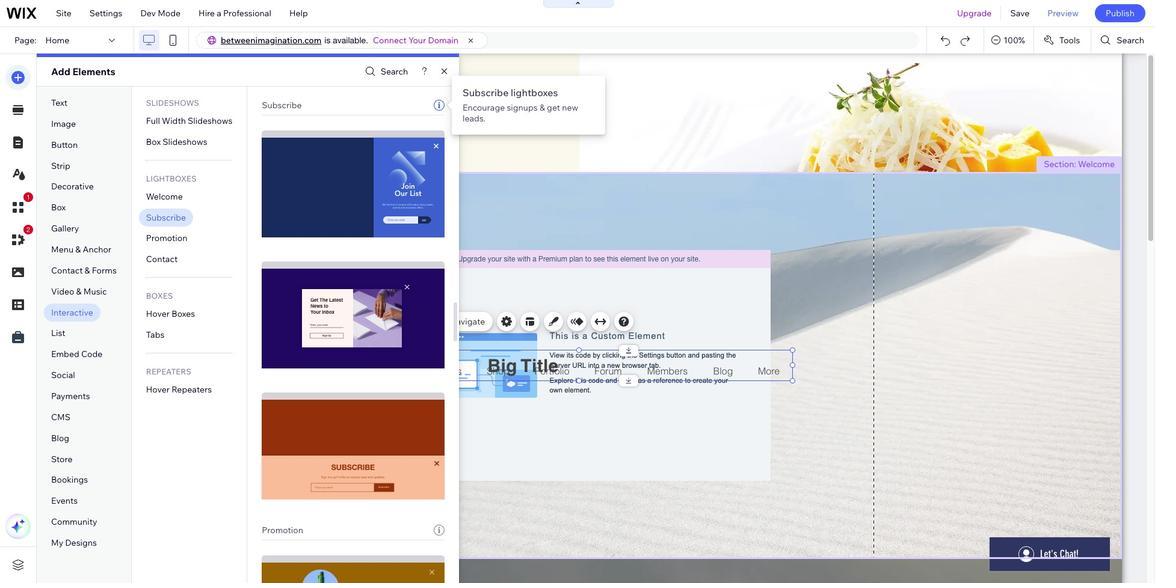 Task type: locate. For each thing, give the bounding box(es) containing it.
0 vertical spatial hover
[[146, 309, 170, 320]]

contact up "video"
[[51, 265, 83, 276]]

text
[[51, 97, 67, 108]]

signups
[[507, 102, 538, 113]]

0 vertical spatial menu
[[51, 244, 74, 255]]

1 vertical spatial menu
[[408, 316, 430, 327]]

tabs
[[146, 330, 164, 341]]

menu for manage menu
[[408, 316, 430, 327]]

is
[[324, 35, 331, 45]]

welcome right the section:
[[1078, 159, 1115, 170]]

&
[[540, 102, 545, 113], [75, 244, 81, 255], [85, 265, 90, 276], [76, 286, 82, 297]]

2 horizontal spatial subscribe
[[463, 87, 509, 99]]

search button down connect
[[362, 63, 408, 80]]

1 horizontal spatial box
[[146, 136, 161, 147]]

home
[[45, 35, 69, 46]]

0 vertical spatial search
[[1117, 35, 1144, 46]]

store
[[51, 454, 72, 465]]

slideshows up width
[[146, 98, 199, 108]]

welcome down lightboxes
[[146, 191, 183, 202]]

hover
[[146, 309, 170, 320], [146, 384, 170, 395]]

search
[[1117, 35, 1144, 46], [381, 66, 408, 77]]

2 hover from the top
[[146, 384, 170, 395]]

0 vertical spatial search button
[[1092, 27, 1155, 54]]

1 horizontal spatial contact
[[146, 254, 178, 265]]

horizontal
[[369, 341, 404, 350]]

subscribe
[[463, 87, 509, 99], [262, 100, 302, 111], [146, 212, 186, 223]]

menu
[[51, 244, 74, 255], [408, 316, 430, 327], [405, 341, 424, 350]]

designs
[[65, 538, 97, 549]]

menu down manage menu
[[405, 341, 424, 350]]

0 horizontal spatial contact
[[51, 265, 83, 276]]

1 vertical spatial search button
[[362, 63, 408, 80]]

hover down tabs
[[146, 384, 170, 395]]

dev
[[140, 8, 156, 19]]

& left 'anchor'
[[75, 244, 81, 255]]

cms
[[51, 412, 70, 423]]

promotion
[[146, 233, 187, 244], [262, 525, 303, 536]]

0 horizontal spatial promotion
[[146, 233, 187, 244]]

1 vertical spatial boxes
[[172, 309, 195, 320]]

site
[[56, 8, 71, 19]]

box
[[146, 136, 161, 147], [51, 202, 66, 213]]

slideshows down the full width slideshows
[[163, 136, 207, 147]]

search button down publish
[[1092, 27, 1155, 54]]

professional
[[223, 8, 271, 19]]

new
[[562, 102, 578, 113]]

1 vertical spatial welcome
[[146, 191, 183, 202]]

1 hover from the top
[[146, 309, 170, 320]]

section:
[[1044, 159, 1076, 170]]

menu for horizontal menu
[[405, 341, 424, 350]]

1 vertical spatial repeaters
[[172, 384, 212, 395]]

1 vertical spatial promotion
[[262, 525, 303, 536]]

menu down the gallery
[[51, 244, 74, 255]]

& left get
[[540, 102, 545, 113]]

is available. connect your domain
[[324, 35, 458, 46]]

0 horizontal spatial subscribe
[[146, 212, 186, 223]]

mode
[[158, 8, 181, 19]]

1 vertical spatial hover
[[146, 384, 170, 395]]

& for anchor
[[75, 244, 81, 255]]

contact for contact & forms
[[51, 265, 83, 276]]

0 vertical spatial welcome
[[1078, 159, 1115, 170]]

2
[[26, 226, 30, 233]]

0 vertical spatial boxes
[[146, 291, 173, 301]]

search button
[[1092, 27, 1155, 54], [362, 63, 408, 80]]

manage
[[374, 316, 406, 327]]

save button
[[1001, 0, 1039, 26]]

0 horizontal spatial box
[[51, 202, 66, 213]]

video
[[51, 286, 74, 297]]

preview button
[[1039, 0, 1088, 26]]

box for box slideshows
[[146, 136, 161, 147]]

your
[[408, 35, 426, 46]]

0 vertical spatial subscribe
[[463, 87, 509, 99]]

1 vertical spatial slideshows
[[188, 116, 232, 126]]

contact up hover boxes
[[146, 254, 178, 265]]

boxes
[[146, 291, 173, 301], [172, 309, 195, 320]]

1
[[26, 194, 30, 201]]

code
[[81, 349, 102, 360]]

search down is available. connect your domain at the left of the page
[[381, 66, 408, 77]]

slideshows
[[146, 98, 199, 108], [188, 116, 232, 126], [163, 136, 207, 147]]

slideshows right width
[[188, 116, 232, 126]]

forms
[[92, 265, 117, 276]]

hover repeaters
[[146, 384, 212, 395]]

connect
[[373, 35, 407, 46]]

search down the publish button
[[1117, 35, 1144, 46]]

manage menu
[[374, 316, 430, 327]]

0 vertical spatial box
[[146, 136, 161, 147]]

& left "forms"
[[85, 265, 90, 276]]

publish button
[[1095, 4, 1146, 22]]

button
[[51, 139, 78, 150]]

box down full at top
[[146, 136, 161, 147]]

& for music
[[76, 286, 82, 297]]

hover up tabs
[[146, 309, 170, 320]]

hover for hover repeaters
[[146, 384, 170, 395]]

video & music
[[51, 286, 107, 297]]

box up the gallery
[[51, 202, 66, 213]]

1 horizontal spatial welcome
[[1078, 159, 1115, 170]]

menu right manage
[[408, 316, 430, 327]]

contact
[[146, 254, 178, 265], [51, 265, 83, 276]]

hire
[[199, 8, 215, 19]]

welcome
[[1078, 159, 1115, 170], [146, 191, 183, 202]]

my designs
[[51, 538, 97, 549]]

2 vertical spatial menu
[[405, 341, 424, 350]]

2 vertical spatial slideshows
[[163, 136, 207, 147]]

betweenimagination.com
[[221, 35, 322, 46]]

hire a professional
[[199, 8, 271, 19]]

1 vertical spatial subscribe
[[262, 100, 302, 111]]

horizontal menu
[[369, 341, 424, 350]]

events
[[51, 496, 78, 507]]

encourage
[[463, 102, 505, 113]]

0 horizontal spatial search
[[381, 66, 408, 77]]

1 vertical spatial box
[[51, 202, 66, 213]]

repeaters
[[146, 367, 191, 377], [172, 384, 212, 395]]

& right "video"
[[76, 286, 82, 297]]

contact & forms
[[51, 265, 117, 276]]

a
[[217, 8, 221, 19]]



Task type: describe. For each thing, give the bounding box(es) containing it.
add
[[51, 66, 70, 78]]

help
[[289, 8, 308, 19]]

1 vertical spatial search
[[381, 66, 408, 77]]

2 vertical spatial subscribe
[[146, 212, 186, 223]]

1 horizontal spatial subscribe
[[262, 100, 302, 111]]

section: welcome
[[1044, 159, 1115, 170]]

0 horizontal spatial welcome
[[146, 191, 183, 202]]

navigate
[[450, 316, 485, 327]]

box slideshows
[[146, 136, 207, 147]]

menu & anchor
[[51, 244, 111, 255]]

0 vertical spatial repeaters
[[146, 367, 191, 377]]

save
[[1010, 8, 1030, 19]]

hover for hover boxes
[[146, 309, 170, 320]]

anchor
[[83, 244, 111, 255]]

blog
[[51, 433, 69, 444]]

1 button
[[5, 193, 33, 220]]

lightboxes
[[146, 174, 197, 183]]

1 horizontal spatial search
[[1117, 35, 1144, 46]]

upgrade
[[957, 8, 992, 19]]

get
[[547, 102, 560, 113]]

embed
[[51, 349, 79, 360]]

contact for contact
[[146, 254, 178, 265]]

100%
[[1004, 35, 1025, 46]]

elements
[[72, 66, 115, 78]]

embed code
[[51, 349, 102, 360]]

publish
[[1106, 8, 1135, 19]]

box for box
[[51, 202, 66, 213]]

leads.
[[463, 113, 486, 124]]

width
[[162, 116, 186, 126]]

image
[[51, 118, 76, 129]]

list
[[51, 328, 65, 339]]

0 horizontal spatial search button
[[362, 63, 408, 80]]

0 vertical spatial promotion
[[146, 233, 187, 244]]

2 button
[[5, 225, 33, 253]]

dev mode
[[140, 8, 181, 19]]

1 horizontal spatial promotion
[[262, 525, 303, 536]]

strip
[[51, 160, 70, 171]]

tools
[[1059, 35, 1080, 46]]

social
[[51, 370, 75, 381]]

full
[[146, 116, 160, 126]]

tools button
[[1034, 27, 1091, 54]]

music
[[84, 286, 107, 297]]

preview
[[1048, 8, 1079, 19]]

bookings
[[51, 475, 88, 486]]

available.
[[333, 35, 368, 45]]

domain
[[428, 35, 458, 46]]

& inside subscribe lightboxes encourage signups & get new leads.
[[540, 102, 545, 113]]

hover boxes
[[146, 309, 195, 320]]

my
[[51, 538, 63, 549]]

lightboxes
[[511, 87, 558, 99]]

interactive
[[51, 307, 93, 318]]

100% button
[[984, 27, 1034, 54]]

settings
[[90, 8, 122, 19]]

full width slideshows
[[146, 116, 232, 126]]

add elements
[[51, 66, 115, 78]]

subscribe inside subscribe lightboxes encourage signups & get new leads.
[[463, 87, 509, 99]]

community
[[51, 517, 97, 528]]

payments
[[51, 391, 90, 402]]

1 horizontal spatial search button
[[1092, 27, 1155, 54]]

& for forms
[[85, 265, 90, 276]]

decorative
[[51, 181, 94, 192]]

0 vertical spatial slideshows
[[146, 98, 199, 108]]

gallery
[[51, 223, 79, 234]]

subscribe lightboxes encourage signups & get new leads.
[[463, 87, 578, 124]]



Task type: vqa. For each thing, say whether or not it's contained in the screenshot.
HIRE A PROFESSIONAL
yes



